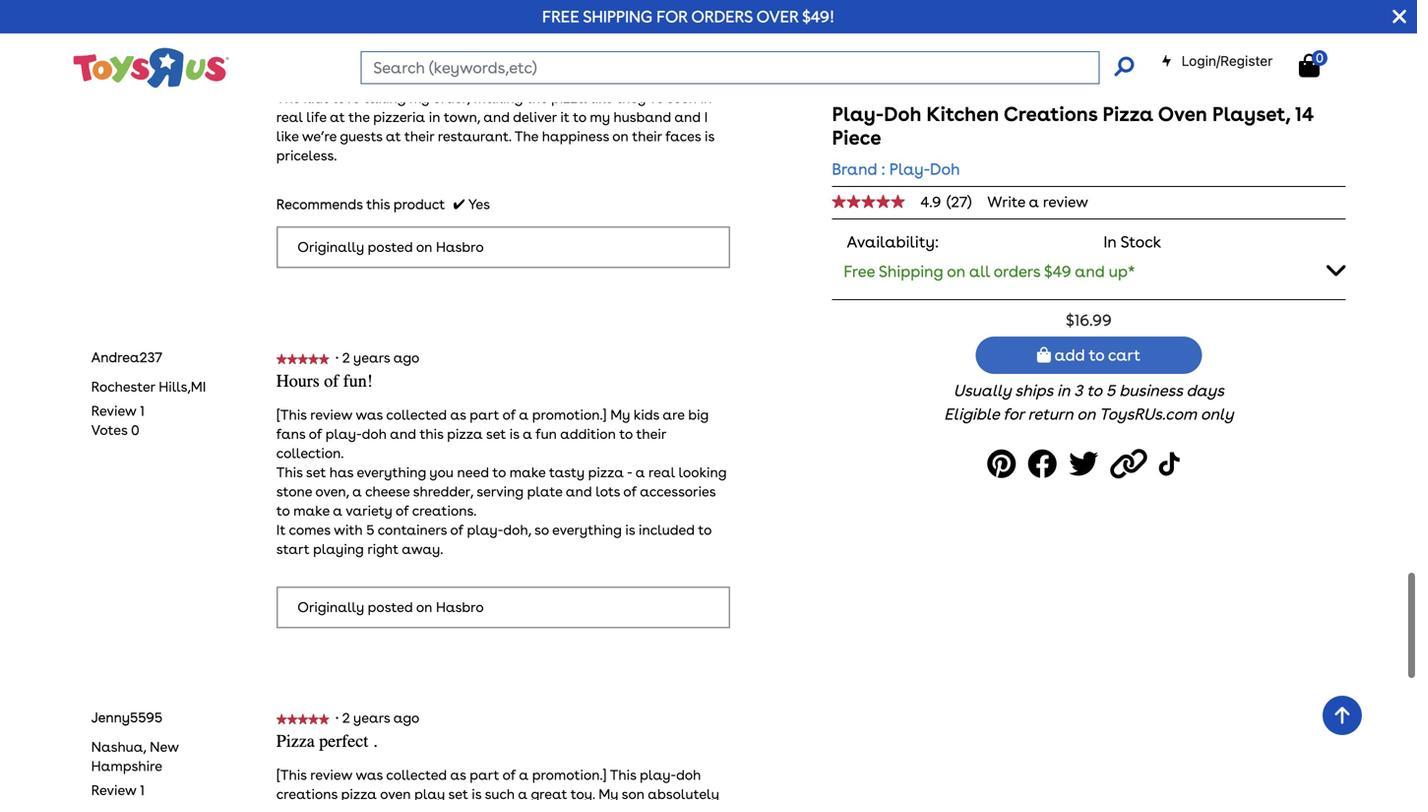 Task type: vqa. For each thing, say whether or not it's contained in the screenshot.
Ride-
no



Task type: locate. For each thing, give the bounding box(es) containing it.
set up need
[[486, 426, 506, 442]]

their down 'are'
[[636, 426, 666, 442]]

like down would
[[591, 90, 613, 106]]

son right "toy."
[[622, 786, 645, 800]]

saw
[[666, 51, 693, 68]]

deliver
[[513, 109, 557, 126]]

on inside usually ships in 3 to 5 business days eligible for return on toysrus.com only
[[1078, 405, 1096, 424]]

1 vertical spatial set
[[306, 464, 326, 481]]

this left product
[[366, 196, 390, 213]]

of up making
[[503, 32, 516, 49]]

i down hit.
[[705, 109, 708, 126]]

collected up the play
[[386, 767, 447, 784]]

pizza inside play-doh kitchen creations pizza oven playset, 14 piece brand : play-doh
[[1103, 102, 1154, 126]]

posted down right
[[368, 599, 413, 616]]

0 horizontal spatial this
[[276, 464, 303, 481]]

play- right :
[[890, 160, 930, 179]]

my up happiness
[[590, 109, 610, 126]]

away.
[[402, 541, 443, 558]]

collected
[[386, 32, 447, 49], [386, 407, 447, 423], [386, 767, 447, 784]]

1 hasbro from the top
[[436, 239, 484, 255]]

to up serving
[[493, 464, 506, 481]]

1 vertical spatial play-
[[467, 522, 504, 538]]

pizza
[[451, 70, 487, 87], [552, 90, 587, 106], [447, 426, 483, 442], [588, 464, 624, 481], [341, 786, 377, 800]]

so inside [this review was collected as part of a promotion.] my kids are big fans of play-doh and this pizza set is a fun addition to their collection. this set has everything you need to make tasty pizza - a real looking stone oven, a cheese shredder, serving plate and lots of accessories to make a variety of creations. it comes with 5 containers of play-doh, so everything is included to start playing right away.
[[535, 522, 549, 538]]

oven, inside [this review was collected as part of a promotion.] my kids are big fans of play-doh and this pizza set is a fun addition to their collection. this set has everything you need to make tasty pizza - a real looking stone oven, a cheese shredder, serving plate and lots of accessories to make a variety of creations. it comes with 5 containers of play-doh, so everything is included to start playing right away.
[[315, 483, 349, 500]]

0 vertical spatial so
[[602, 51, 617, 68]]

originally posted on hasbro for it comes with 5 containers of play-doh, so everything is included to start playing right away.
[[298, 599, 484, 616]]

2 votes from the top
[[91, 422, 127, 439]]

in
[[701, 90, 712, 106], [429, 109, 441, 126], [1057, 381, 1071, 400]]

a
[[519, 32, 529, 49], [648, 70, 658, 87], [1029, 193, 1040, 211], [519, 407, 529, 423], [523, 426, 533, 442], [636, 464, 645, 481], [353, 483, 362, 500], [333, 503, 343, 519], [519, 767, 529, 784], [518, 786, 528, 800]]

review inside [this review was collected as part of a promotion.] this play-doh creations pizza oven play set is such a great toy. my son absolutel
[[310, 767, 353, 784]]

1 horizontal spatial make
[[510, 464, 546, 481]]

collected inside '[this review was collected as part of a promotion.] my son and daughter love playdoh and love playing pretend, so when i saw the playdoh kitchen creations pizza oven, i knew it would be a great hit. the kids love taking my order, making the pizza like they've seen in real life at the pizzeria in town, and deliver it to my husband and i like we're guests at their restaurant. the happiness on their faces is priceless.'
[[386, 32, 447, 49]]

0 vertical spatial at
[[330, 109, 345, 126]]

1 · from the top
[[336, 349, 339, 366]]

pizza left oven
[[341, 786, 377, 800]]

4.9 (27)
[[921, 193, 972, 211]]

promotion.] for when
[[532, 32, 607, 49]]

years up fun!
[[353, 349, 390, 366]]

collected inside [this review was collected as part of a promotion.] this play-doh creations pizza oven play set is such a great toy. my son absolutel
[[386, 767, 447, 784]]

promotion.] inside [this review was collected as part of a promotion.] my kids are big fans of play-doh and this pizza set is a fun addition to their collection. this set has everything you need to make tasty pizza - a real looking stone oven, a cheese shredder, serving plate and lots of accessories to make a variety of creations. it comes with 5 containers of play-doh, so everything is included to start playing right away.
[[532, 407, 607, 423]]

as inside [this review was collected as part of a promotion.] my kids are big fans of play-doh and this pizza set is a fun addition to their collection. this set has everything you need to make tasty pizza - a real looking stone oven, a cheese shredder, serving plate and lots of accessories to make a variety of creations. it comes with 5 containers of play-doh, so everything is included to start playing right away.
[[450, 407, 466, 423]]

so
[[602, 51, 617, 68], [535, 522, 549, 538]]

son
[[634, 32, 657, 49], [622, 786, 645, 800]]

like up priceless.
[[276, 128, 299, 145]]

on down 3
[[1078, 405, 1096, 424]]

1 vertical spatial at
[[386, 128, 401, 145]]

to right addition
[[620, 426, 633, 442]]

was up oven
[[356, 767, 383, 784]]

5 right 3
[[1107, 381, 1116, 400]]

3 [this from the top
[[276, 767, 307, 784]]

0
[[131, 47, 139, 64], [1316, 50, 1324, 65], [131, 422, 139, 439]]

1 horizontal spatial so
[[602, 51, 617, 68]]

was inside [this review was collected as part of a promotion.] my kids are big fans of play-doh and this pizza set is a fun addition to their collection. this set has everything you need to make tasty pizza - a real looking stone oven, a cheese shredder, serving plate and lots of accessories to make a variety of creations. it comes with 5 containers of play-doh, so everything is included to start playing right away.
[[356, 407, 383, 423]]

2 as from the top
[[450, 407, 466, 423]]

add
[[1055, 346, 1086, 365]]

play-doh kitchen creations pizza oven playset, 14 piece brand : play-doh
[[832, 102, 1315, 179]]

hasbro for it comes with 5 containers of play-doh, so everything is included to start playing right away.
[[436, 599, 484, 616]]

i left knew
[[527, 70, 531, 87]]

0 horizontal spatial it
[[561, 109, 570, 126]]

review inside rochester hills,mi review 1 votes 0
[[91, 403, 136, 419]]

1 vertical spatial promotion.]
[[532, 407, 607, 423]]

1 horizontal spatial the
[[515, 128, 539, 145]]

hasbro for recommends this product ✔ yes
[[436, 239, 484, 255]]

2 [this from the top
[[276, 407, 307, 423]]

part inside [this review was collected as part of a promotion.] my kids are big fans of play-doh and this pizza set is a fun addition to their collection. this set has everything you need to make tasty pizza - a real looking stone oven, a cheese shredder, serving plate and lots of accessories to make a variety of creations. it comes with 5 containers of play-doh, so everything is included to start playing right away.
[[470, 407, 499, 423]]

shipping
[[879, 262, 944, 281]]

creations
[[1004, 102, 1098, 126]]

· 2 years ago up .
[[336, 710, 426, 727]]

1 vertical spatial 2
[[342, 710, 350, 727]]

orders
[[692, 7, 753, 26]]

posted down recommends this product ✔ yes
[[368, 239, 413, 255]]

was for of
[[356, 407, 383, 423]]

need
[[457, 464, 489, 481]]

of inside '[this review was collected as part of a promotion.] my son and daughter love playdoh and love playing pretend, so when i saw the playdoh kitchen creations pizza oven, i knew it would be a great hit. the kids love taking my order, making the pizza like they've seen in real life at the pizzeria in town, and deliver it to my husband and i like we're guests at their restaurant. the happiness on their faces is priceless.'
[[503, 32, 516, 49]]

piece
[[832, 126, 882, 150]]

2 vertical spatial [this
[[276, 767, 307, 784]]

$49!
[[803, 7, 835, 26]]

2 originally posted on hasbro from the top
[[298, 599, 484, 616]]

[this inside '[this review was collected as part of a promotion.] my son and daughter love playdoh and love playing pretend, so when i saw the playdoh kitchen creations pizza oven, i knew it would be a great hit. the kids love taking my order, making the pizza like they've seen in real life at the pizzeria in town, and deliver it to my husband and i like we're guests at their restaurant. the happiness on their faces is priceless.'
[[276, 32, 307, 49]]

1 vertical spatial i
[[527, 70, 531, 87]]

doh up 4.9 (27)
[[930, 160, 960, 179]]

0 vertical spatial part
[[470, 32, 499, 49]]

years for .
[[353, 710, 390, 727]]

in stock
[[1104, 232, 1162, 252]]

list for pizza perfect .
[[91, 781, 145, 800]]

3 was from the top
[[356, 767, 383, 784]]

1 vertical spatial so
[[535, 522, 549, 538]]

recommends this product ✔ yes
[[276, 196, 490, 213]]

1 horizontal spatial pizza
[[1103, 102, 1154, 126]]

0 horizontal spatial doh
[[362, 426, 387, 442]]

1 1 from the top
[[140, 28, 145, 45]]

tasty
[[549, 464, 585, 481]]

the up guests
[[349, 109, 370, 126]]

free shipping on all orders $49 and up*
[[844, 262, 1136, 281]]

my inside '[this review was collected as part of a promotion.] my son and daughter love playdoh and love playing pretend, so when i saw the playdoh kitchen creations pizza oven, i knew it would be a great hit. the kids love taking my order, making the pizza like they've seen in real life at the pizzeria in town, and deliver it to my husband and i like we're guests at their restaurant. the happiness on their faces is priceless.'
[[611, 32, 630, 49]]

1 vertical spatial posted
[[368, 599, 413, 616]]

3 1 from the top
[[140, 782, 145, 799]]

doh inside [this review was collected as part of a promotion.] this play-doh creations pizza oven play set is such a great toy. my son absolutel
[[676, 767, 701, 784]]

share play-doh kitchen creations pizza oven playset, 14 piece on facebook image
[[1028, 442, 1064, 487]]

1 vertical spatial ago
[[394, 710, 419, 727]]

2 vertical spatial in
[[1057, 381, 1071, 400]]

playdoh
[[371, 51, 427, 68], [276, 70, 332, 87]]

1 posted from the top
[[368, 239, 413, 255]]

variety
[[346, 503, 393, 519]]

rochester
[[91, 378, 155, 395]]

their
[[404, 128, 434, 145], [632, 128, 662, 145], [636, 426, 666, 442]]

to right 3
[[1087, 381, 1103, 400]]

1 vertical spatial this
[[610, 767, 637, 784]]

in left 3
[[1057, 381, 1071, 400]]

this up you
[[420, 426, 444, 442]]

2
[[342, 349, 350, 366], [342, 710, 350, 727]]

review inside '[this review was collected as part of a promotion.] my son and daughter love playdoh and love playing pretend, so when i saw the playdoh kitchen creations pizza oven, i knew it would be a great hit. the kids love taking my order, making the pizza like they've seen in real life at the pizzeria in town, and deliver it to my husband and i like we're guests at their restaurant. the happiness on their faces is priceless.'
[[310, 32, 353, 49]]

0 horizontal spatial creations
[[276, 786, 338, 800]]

of
[[503, 32, 516, 49], [324, 371, 339, 391], [503, 407, 516, 423], [309, 426, 322, 442], [624, 483, 637, 500], [396, 503, 409, 519], [450, 522, 464, 538], [503, 767, 516, 784]]

part inside '[this review was collected as part of a promotion.] my son and daughter love playdoh and love playing pretend, so when i saw the playdoh kitchen creations pizza oven, i knew it would be a great hit. the kids love taking my order, making the pizza like they've seen in real life at the pizzeria in town, and deliver it to my husband and i like we're guests at their restaurant. the happiness on their faces is priceless.'
[[470, 32, 499, 49]]

is left such
[[472, 786, 482, 800]]

is left included at the left
[[626, 522, 635, 538]]

as inside [this review was collected as part of a promotion.] this play-doh creations pizza oven play set is such a great toy. my son absolutel
[[450, 767, 466, 784]]

0 horizontal spatial great
[[531, 786, 567, 800]]

1 horizontal spatial real
[[649, 464, 675, 481]]

1 horizontal spatial this
[[610, 767, 637, 784]]

1 horizontal spatial play-
[[467, 522, 504, 538]]

1 vertical spatial great
[[531, 786, 567, 800]]

2 list from the top
[[91, 402, 145, 440]]

playdoh up taking on the top of the page
[[371, 51, 427, 68]]

5
[[1107, 381, 1116, 400], [366, 522, 375, 538]]

on down away.
[[416, 599, 433, 616]]

3 list from the top
[[91, 781, 145, 800]]

make
[[510, 464, 546, 481], [293, 503, 330, 519]]

2 horizontal spatial the
[[696, 51, 718, 68]]

set
[[486, 426, 506, 442], [306, 464, 326, 481], [448, 786, 468, 800]]

2 vertical spatial part
[[470, 767, 499, 784]]

1 down rochester
[[140, 403, 145, 419]]

0 vertical spatial the
[[276, 90, 300, 106]]

0 inside rochester hills,mi review 1 votes 0
[[131, 422, 139, 439]]

promotion.] for great
[[532, 767, 607, 784]]

like
[[591, 90, 613, 106], [276, 128, 299, 145]]

pizza left oven
[[1103, 102, 1154, 126]]

2 vertical spatial i
[[705, 109, 708, 126]]

1 vertical spatial originally posted on hasbro
[[298, 599, 484, 616]]

1 vertical spatial son
[[622, 786, 645, 800]]

0 vertical spatial 1
[[140, 28, 145, 45]]

1 collected from the top
[[386, 32, 447, 49]]

great inside [this review was collected as part of a promotion.] this play-doh creations pizza oven play set is such a great toy. my son absolutel
[[531, 786, 567, 800]]

1 vertical spatial votes
[[91, 422, 127, 439]]

1 · 2 years ago from the top
[[336, 349, 426, 366]]

1 vertical spatial the
[[527, 90, 548, 106]]

1 vertical spatial it
[[561, 109, 570, 126]]

make up comes
[[293, 503, 330, 519]]

kids inside '[this review was collected as part of a promotion.] my son and daughter love playdoh and love playing pretend, so when i saw the playdoh kitchen creations pizza oven, i knew it would be a great hit. the kids love taking my order, making the pizza like they've seen in real life at the pizzeria in town, and deliver it to my husband and i like we're guests at their restaurant. the happiness on their faces is priceless.'
[[304, 90, 330, 106]]

1 was from the top
[[356, 32, 383, 49]]

1 promotion.] from the top
[[532, 32, 607, 49]]

shopping bag image
[[1300, 54, 1320, 77]]

nashua,
[[91, 739, 146, 756]]

0 vertical spatial playdoh
[[371, 51, 427, 68]]

over
[[757, 7, 799, 26]]

0 vertical spatial everything
[[357, 464, 426, 481]]

· up hours of fun!
[[336, 349, 339, 366]]

promotion.] up "toy."
[[532, 767, 607, 784]]

2 was from the top
[[356, 407, 383, 423]]

review inside nashua, new hampshire review 1
[[91, 782, 136, 799]]

set right the play
[[448, 786, 468, 800]]

the
[[276, 90, 300, 106], [515, 128, 539, 145]]

1 horizontal spatial doh
[[676, 767, 701, 784]]

1 vertical spatial 5
[[366, 522, 375, 538]]

to
[[573, 109, 587, 126], [1089, 346, 1105, 365], [1087, 381, 1103, 400], [620, 426, 633, 442], [493, 464, 506, 481], [276, 503, 290, 519], [698, 522, 712, 538]]

0 horizontal spatial play-
[[326, 426, 362, 442]]

0 vertical spatial like
[[591, 90, 613, 106]]

1 originally posted on hasbro from the top
[[298, 239, 484, 255]]

2 · from the top
[[336, 710, 339, 727]]

0 horizontal spatial 5
[[366, 522, 375, 538]]

2 vertical spatial review
[[91, 782, 136, 799]]

this
[[366, 196, 390, 213], [420, 426, 444, 442]]

promotion.] inside '[this review was collected as part of a promotion.] my son and daughter love playdoh and love playing pretend, so when i saw the playdoh kitchen creations pizza oven, i knew it would be a great hit. the kids love taking my order, making the pizza like they've seen in real life at the pizzeria in town, and deliver it to my husband and i like we're guests at their restaurant. the happiness on their faces is priceless.'
[[532, 32, 607, 49]]

3 as from the top
[[450, 767, 466, 784]]

1 vertical spatial kids
[[634, 407, 660, 423]]

kids
[[304, 90, 330, 106], [634, 407, 660, 423]]

0 horizontal spatial i
[[527, 70, 531, 87]]

·
[[336, 349, 339, 366], [336, 710, 339, 727]]

the
[[696, 51, 718, 68], [527, 90, 548, 106], [349, 109, 370, 126]]

on inside dropdown button
[[947, 262, 966, 281]]

their inside [this review was collected as part of a promotion.] my kids are big fans of play-doh and this pizza set is a fun addition to their collection. this set has everything you need to make tasty pizza - a real looking stone oven, a cheese shredder, serving plate and lots of accessories to make a variety of creations. it comes with 5 containers of play-doh, so everything is included to start playing right away.
[[636, 426, 666, 442]]

my
[[410, 90, 430, 106], [590, 109, 610, 126]]

yes
[[468, 196, 490, 213]]

1 vertical spatial originally
[[298, 599, 364, 616]]

oven, down has on the bottom of the page
[[315, 483, 349, 500]]

originally posted on hasbro down right
[[298, 599, 484, 616]]

guests
[[340, 128, 383, 145]]

real inside '[this review was collected as part of a promotion.] my son and daughter love playdoh and love playing pretend, so when i saw the playdoh kitchen creations pizza oven, i knew it would be a great hit. the kids love taking my order, making the pizza like they've seen in real life at the pizzeria in town, and deliver it to my husband and i like we're guests at their restaurant. the happiness on their faces is priceless.'
[[276, 109, 303, 126]]

part
[[470, 32, 499, 49], [470, 407, 499, 423], [470, 767, 499, 784]]

2 vertical spatial promotion.]
[[532, 767, 607, 784]]

the down "deliver"
[[515, 128, 539, 145]]

1 horizontal spatial set
[[448, 786, 468, 800]]

2 horizontal spatial in
[[1057, 381, 1071, 400]]

1 vertical spatial everything
[[553, 522, 622, 538]]

my up pizzeria
[[410, 90, 430, 106]]

the up hit.
[[696, 51, 718, 68]]

it down pretend,
[[572, 70, 581, 87]]

0 horizontal spatial kids
[[304, 90, 330, 106]]

1 vertical spatial · 2 years ago
[[336, 710, 426, 727]]

1 vertical spatial doh
[[676, 767, 701, 784]]

playing up knew
[[490, 51, 541, 68]]

1 votes from the top
[[91, 47, 127, 64]]

2 posted from the top
[[368, 599, 413, 616]]

everything down 'lots'
[[553, 522, 622, 538]]

is
[[705, 128, 715, 145], [510, 426, 520, 442], [626, 522, 635, 538], [472, 786, 482, 800]]

review for [this review was collected as part of a promotion.] my kids are big fans of play-doh and this pizza set is a fun addition to their collection. this set has everything you need to make tasty pizza - a real looking stone oven, a cheese shredder, serving plate and lots of accessories to make a variety of creations. it comes with 5 containers of play-doh, so everything is included to start playing right away.
[[310, 407, 353, 423]]

2 ago from the top
[[394, 710, 419, 727]]

when
[[620, 51, 655, 68]]

1 vertical spatial playing
[[313, 541, 364, 558]]

0 vertical spatial real
[[276, 109, 303, 126]]

my down the shipping on the top left of page
[[611, 32, 630, 49]]

1 part from the top
[[470, 32, 499, 49]]

to up happiness
[[573, 109, 587, 126]]

kids inside [this review was collected as part of a promotion.] my kids are big fans of play-doh and this pizza set is a fun addition to their collection. this set has everything you need to make tasty pizza - a real looking stone oven, a cheese shredder, serving plate and lots of accessories to make a variety of creations. it comes with 5 containers of play-doh, so everything is included to start playing right away.
[[634, 407, 660, 423]]

2 hasbro from the top
[[436, 599, 484, 616]]

0 horizontal spatial the
[[349, 109, 370, 126]]

None search field
[[361, 51, 1135, 84]]

2 · 2 years ago from the top
[[336, 710, 426, 727]]

originally down start
[[298, 599, 364, 616]]

review down rochester
[[91, 403, 136, 419]]

collected for and
[[386, 32, 447, 49]]

[this review was collected as part of a promotion.] my son and daughter love playdoh and love playing pretend, so when i saw the playdoh kitchen creations pizza oven, i knew it would be a great hit. the kids love taking my order, making the pizza like they've seen in real life at the pizzeria in town, and deliver it to my husband and i like we're guests at their restaurant. the happiness on their faces is priceless.
[[276, 32, 721, 164]]

doh right piece
[[884, 102, 922, 126]]

1 as from the top
[[450, 32, 466, 49]]

share a link to play-doh kitchen creations pizza oven playset, 14 piece on twitter image
[[1070, 442, 1105, 487]]

1 vertical spatial like
[[276, 128, 299, 145]]

0 horizontal spatial oven,
[[315, 483, 349, 500]]

originally
[[298, 239, 364, 255], [298, 599, 364, 616]]

play-
[[832, 102, 884, 126], [890, 160, 930, 179]]

0 vertical spatial oven,
[[490, 70, 524, 87]]

2 vertical spatial my
[[599, 786, 619, 800]]

0 vertical spatial creations
[[386, 70, 448, 87]]

write a review button
[[988, 193, 1089, 211]]

orders
[[994, 262, 1041, 281]]

1 vertical spatial collected
[[386, 407, 447, 423]]

2 vertical spatial list
[[91, 781, 145, 800]]

make up plate
[[510, 464, 546, 481]]

posted for recommends this product ✔ yes
[[368, 239, 413, 255]]

5 down variety
[[366, 522, 375, 538]]

the up "deliver"
[[527, 90, 548, 106]]

1 vertical spatial creations
[[276, 786, 338, 800]]

promotion.] inside [this review was collected as part of a promotion.] this play-doh creations pizza oven play set is such a great toy. my son absolutel
[[532, 767, 607, 784]]

1 originally from the top
[[298, 239, 364, 255]]

close button image
[[1393, 6, 1407, 28]]

creations
[[386, 70, 448, 87], [276, 786, 338, 800]]

1 vertical spatial this
[[420, 426, 444, 442]]

collected inside [this review was collected as part of a promotion.] my kids are big fans of play-doh and this pizza set is a fun addition to their collection. this set has everything you need to make tasty pizza - a real looking stone oven, a cheese shredder, serving plate and lots of accessories to make a variety of creations. it comes with 5 containers of play-doh, so everything is included to start playing right away.
[[386, 407, 447, 423]]

and up saw
[[660, 32, 686, 49]]

2 up perfect
[[342, 710, 350, 727]]

i
[[659, 51, 662, 68], [527, 70, 531, 87], [705, 109, 708, 126]]

1 vertical spatial real
[[649, 464, 675, 481]]

1 review from the top
[[91, 28, 136, 45]]

1 list from the top
[[91, 27, 145, 66]]

0 vertical spatial · 2 years ago
[[336, 349, 426, 366]]

to right add
[[1089, 346, 1105, 365]]

i left saw
[[659, 51, 662, 68]]

0 vertical spatial son
[[634, 32, 657, 49]]

3
[[1075, 381, 1083, 400]]

0 vertical spatial set
[[486, 426, 506, 442]]

[this review was collected as part of a promotion.] this play-doh creations pizza oven play set is such a great toy. my son absolutel
[[276, 767, 727, 800]]

it up happiness
[[561, 109, 570, 126]]

oven, up making
[[490, 70, 524, 87]]

1 [this from the top
[[276, 32, 307, 49]]

0 horizontal spatial real
[[276, 109, 303, 126]]

[this inside [this review was collected as part of a promotion.] my kids are big fans of play-doh and this pizza set is a fun addition to their collection. this set has everything you need to make tasty pizza - a real looking stone oven, a cheese shredder, serving plate and lots of accessories to make a variety of creations. it comes with 5 containers of play-doh, so everything is included to start playing right away.
[[276, 407, 307, 423]]

to inside button
[[1089, 346, 1105, 365]]

in down hit.
[[701, 90, 712, 106]]

0 horizontal spatial make
[[293, 503, 330, 519]]

as inside '[this review was collected as part of a promotion.] my son and daughter love playdoh and love playing pretend, so when i saw the playdoh kitchen creations pizza oven, i knew it would be a great hit. the kids love taking my order, making the pizza like they've seen in real life at the pizzeria in town, and deliver it to my husband and i like we're guests at their restaurant. the happiness on their faces is priceless.'
[[450, 32, 466, 49]]

my for son
[[611, 32, 630, 49]]

part up such
[[470, 767, 499, 784]]

great down saw
[[661, 70, 697, 87]]

husband
[[614, 109, 672, 126]]

[this up fans
[[276, 407, 307, 423]]

product
[[394, 196, 445, 213]]

2 2 from the top
[[342, 710, 350, 727]]

review down hours of fun!
[[310, 407, 353, 423]]

2 1 from the top
[[140, 403, 145, 419]]

to inside '[this review was collected as part of a promotion.] my son and daughter love playdoh and love playing pretend, so when i saw the playdoh kitchen creations pizza oven, i knew it would be a great hit. the kids love taking my order, making the pizza like they've seen in real life at the pizzeria in town, and deliver it to my husband and i like we're guests at their restaurant. the happiness on their faces is priceless.'
[[573, 109, 587, 126]]

review up daughter
[[310, 32, 353, 49]]

faces
[[666, 128, 701, 145]]

and left up*
[[1075, 262, 1105, 281]]

0 vertical spatial great
[[661, 70, 697, 87]]

1 ago from the top
[[394, 349, 419, 366]]

originally down recommends
[[298, 239, 364, 255]]

0 vertical spatial pizza
[[1103, 102, 1154, 126]]

at right the 'life'
[[330, 109, 345, 126]]

ago
[[394, 349, 419, 366], [394, 710, 419, 727]]

in
[[1104, 232, 1117, 252]]

3 promotion.] from the top
[[532, 767, 607, 784]]

2 part from the top
[[470, 407, 499, 423]]

part inside [this review was collected as part of a promotion.] this play-doh creations pizza oven play set is such a great toy. my son absolutel
[[470, 767, 499, 784]]

hasbro
[[436, 239, 484, 255], [436, 599, 484, 616]]

hours of fun!
[[276, 371, 373, 391]]

collected up you
[[386, 407, 447, 423]]

2 up fun!
[[342, 349, 350, 366]]

is right faces
[[705, 128, 715, 145]]

promotion.] up pretend,
[[532, 32, 607, 49]]

1 horizontal spatial kids
[[634, 407, 660, 423]]

my up addition
[[611, 407, 630, 423]]

playing down with
[[313, 541, 364, 558]]

everything up cheese
[[357, 464, 426, 481]]

their down the husband
[[632, 128, 662, 145]]

review 1 votes 0
[[91, 28, 145, 64]]

· 2 years ago up fun!
[[336, 349, 426, 366]]

oven
[[380, 786, 411, 800]]

was inside [this review was collected as part of a promotion.] this play-doh creations pizza oven play set is such a great toy. my son absolutel
[[356, 767, 383, 784]]

son up the when
[[634, 32, 657, 49]]

years up .
[[353, 710, 390, 727]]

doh inside [this review was collected as part of a promotion.] my kids are big fans of play-doh and this pizza set is a fun addition to their collection. this set has everything you need to make tasty pizza - a real looking stone oven, a cheese shredder, serving plate and lots of accessories to make a variety of creations. it comes with 5 containers of play-doh, so everything is included to start playing right away.
[[362, 426, 387, 442]]

and down making
[[484, 109, 510, 126]]

2 originally from the top
[[298, 599, 364, 616]]

1 inside nashua, new hampshire review 1
[[140, 782, 145, 799]]

creations up taking on the top of the page
[[386, 70, 448, 87]]

love
[[341, 51, 368, 68], [460, 51, 487, 68], [333, 90, 360, 106]]

[this review was collected as part of a promotion.] my kids are big fans of play-doh and this pizza set is a fun addition to their collection. this set has everything you need to make tasty pizza - a real looking stone oven, a cheese shredder, serving plate and lots of accessories to make a variety of creations. it comes with 5 containers of play-doh, so everything is included to start playing right away.
[[276, 407, 727, 558]]

free
[[844, 262, 875, 281]]

stone
[[276, 483, 312, 500]]

2 years from the top
[[353, 710, 390, 727]]

2 horizontal spatial play-
[[640, 767, 677, 784]]

.
[[373, 731, 377, 752]]

0 vertical spatial in
[[701, 90, 712, 106]]

list
[[91, 27, 145, 66], [91, 402, 145, 440], [91, 781, 145, 800]]

2 vertical spatial as
[[450, 767, 466, 784]]

0 vertical spatial review
[[91, 28, 136, 45]]

fans
[[276, 426, 306, 442]]

0 horizontal spatial at
[[330, 109, 345, 126]]

1 years from the top
[[353, 349, 390, 366]]

review up toys r us image
[[91, 28, 136, 45]]

0 horizontal spatial doh
[[884, 102, 922, 126]]

[this inside [this review was collected as part of a promotion.] this play-doh creations pizza oven play set is such a great toy. my son absolutel
[[276, 767, 307, 784]]

3 part from the top
[[470, 767, 499, 784]]

kids up the 'life'
[[304, 90, 330, 106]]

creations down pizza perfect .
[[276, 786, 338, 800]]

0 vertical spatial i
[[659, 51, 662, 68]]

my inside [this review was collected as part of a promotion.] my kids are big fans of play-doh and this pizza set is a fun addition to their collection. this set has everything you need to make tasty pizza - a real looking stone oven, a cheese shredder, serving plate and lots of accessories to make a variety of creations. it comes with 5 containers of play-doh, so everything is included to start playing right away.
[[611, 407, 630, 423]]

2 collected from the top
[[386, 407, 447, 423]]

· 2 years ago for pizza perfect .
[[336, 710, 426, 727]]

review right write
[[1044, 193, 1089, 211]]

review down pizza perfect .
[[310, 767, 353, 784]]

2 review from the top
[[91, 403, 136, 419]]

was inside '[this review was collected as part of a promotion.] my son and daughter love playdoh and love playing pretend, so when i saw the playdoh kitchen creations pizza oven, i knew it would be a great hit. the kids love taking my order, making the pizza like they've seen in real life at the pizzeria in town, and deliver it to my husband and i like we're guests at their restaurant. the happiness on their faces is priceless.'
[[356, 32, 383, 49]]

on inside '[this review was collected as part of a promotion.] my son and daughter love playdoh and love playing pretend, so when i saw the playdoh kitchen creations pizza oven, i knew it would be a great hit. the kids love taking my order, making the pizza like they've seen in real life at the pizzeria in town, and deliver it to my husband and i like we're guests at their restaurant. the happiness on their faces is priceless.'
[[613, 128, 629, 145]]

0 horizontal spatial in
[[429, 109, 441, 126]]

town,
[[444, 109, 480, 126]]

promotion.] up addition
[[532, 407, 607, 423]]

1 vertical spatial pizza
[[276, 731, 315, 752]]

toysrus.com
[[1100, 405, 1197, 424]]

playing inside [this review was collected as part of a promotion.] my kids are big fans of play-doh and this pizza set is a fun addition to their collection. this set has everything you need to make tasty pizza - a real looking stone oven, a cheese shredder, serving plate and lots of accessories to make a variety of creations. it comes with 5 containers of play-doh, so everything is included to start playing right away.
[[313, 541, 364, 558]]

2 vertical spatial set
[[448, 786, 468, 800]]

of up serving
[[503, 407, 516, 423]]

originally posted on hasbro down recommends this product ✔ yes
[[298, 239, 484, 255]]

1 horizontal spatial everything
[[553, 522, 622, 538]]

of up such
[[503, 767, 516, 784]]

login/register button
[[1161, 51, 1273, 71]]

3 review from the top
[[91, 782, 136, 799]]

in inside usually ships in 3 to 5 business days eligible for return on toysrus.com only
[[1057, 381, 1071, 400]]

1 horizontal spatial creations
[[386, 70, 448, 87]]

review inside [this review was collected as part of a promotion.] my kids are big fans of play-doh and this pizza set is a fun addition to their collection. this set has everything you need to make tasty pizza - a real looking stone oven, a cheese shredder, serving plate and lots of accessories to make a variety of creations. it comes with 5 containers of play-doh, so everything is included to start playing right away.
[[310, 407, 353, 423]]

write a review
[[988, 193, 1089, 211]]

as for and
[[450, 407, 466, 423]]

14
[[1295, 102, 1315, 126]]

as
[[450, 32, 466, 49], [450, 407, 466, 423], [450, 767, 466, 784]]

hit.
[[701, 70, 721, 87]]

1 2 from the top
[[342, 349, 350, 366]]

3 collected from the top
[[386, 767, 447, 784]]

2 promotion.] from the top
[[532, 407, 607, 423]]

real left the 'life'
[[276, 109, 303, 126]]



Task type: describe. For each thing, give the bounding box(es) containing it.
0 vertical spatial make
[[510, 464, 546, 481]]

happiness
[[542, 128, 609, 145]]

1 vertical spatial the
[[515, 128, 539, 145]]

my inside [this review was collected as part of a promotion.] this play-doh creations pizza oven play set is such a great toy. my son absolutel
[[599, 786, 619, 800]]

2 horizontal spatial set
[[486, 426, 506, 442]]

such
[[485, 786, 515, 800]]

part for playing
[[470, 32, 499, 49]]

Enter Keyword or Item No. search field
[[361, 51, 1100, 84]]

0 horizontal spatial my
[[410, 90, 430, 106]]

0 horizontal spatial like
[[276, 128, 299, 145]]

originally for it comes with 5 containers of play-doh, so everything is included to start playing right away.
[[298, 599, 364, 616]]

knew
[[534, 70, 569, 87]]

ships
[[1015, 381, 1053, 400]]

pizza perfect .
[[276, 731, 377, 752]]

[this for [this review was collected as part of a promotion.] my kids are big fans of play-doh and this pizza set is a fun addition to their collection. this set has everything you need to make tasty pizza - a real looking stone oven, a cheese shredder, serving plate and lots of accessories to make a variety of creations. it comes with 5 containers of play-doh, so everything is included to start playing right away.
[[276, 407, 307, 423]]

as for is
[[450, 767, 466, 784]]

collection.
[[276, 445, 344, 462]]

votes inside review 1 votes 0
[[91, 47, 127, 64]]

my for kids
[[611, 407, 630, 423]]

love down kitchen
[[333, 90, 360, 106]]

and inside dropdown button
[[1075, 262, 1105, 281]]

order,
[[433, 90, 470, 106]]

promotion.] for set
[[532, 407, 607, 423]]

1 horizontal spatial at
[[386, 128, 401, 145]]

of up collection.
[[309, 426, 322, 442]]

taking
[[363, 90, 406, 106]]

is inside [this review was collected as part of a promotion.] this play-doh creations pizza oven play set is such a great toy. my son absolutel
[[472, 786, 482, 800]]

years for fun!
[[353, 349, 390, 366]]

plate
[[527, 483, 563, 500]]

kitchen
[[336, 70, 383, 87]]

login/register
[[1182, 53, 1273, 69]]

0 link
[[1300, 50, 1340, 78]]

and down tasty
[[566, 483, 592, 500]]

pizza up 'lots'
[[588, 464, 624, 481]]

love up kitchen
[[341, 51, 368, 68]]

0 vertical spatial the
[[696, 51, 718, 68]]

1 inside rochester hills,mi review 1 votes 0
[[140, 403, 145, 419]]

eligible
[[944, 405, 1000, 424]]

to up it
[[276, 503, 290, 519]]

0 vertical spatial play-
[[326, 426, 362, 442]]

recommends
[[276, 196, 363, 213]]

copy a link to play-doh kitchen creations pizza oven playset, 14 piece image
[[1111, 442, 1154, 487]]

fun
[[536, 426, 557, 442]]

[this for [this review was collected as part of a promotion.] my son and daughter love playdoh and love playing pretend, so when i saw the playdoh kitchen creations pizza oven, i knew it would be a great hit. the kids love taking my order, making the pizza like they've seen in real life at the pizzeria in town, and deliver it to my husband and i like we're guests at their restaurant. the happiness on their faces is priceless.
[[276, 32, 307, 49]]

nashua, new hampshire review 1
[[91, 739, 179, 799]]

add to cart
[[1051, 346, 1141, 365]]

all
[[970, 262, 990, 281]]

5 inside usually ships in 3 to 5 business days eligible for return on toysrus.com only
[[1107, 381, 1116, 400]]

looking
[[679, 464, 727, 481]]

0 horizontal spatial everything
[[357, 464, 426, 481]]

collected for play-
[[386, 407, 447, 423]]

collected for play
[[386, 767, 447, 784]]

andrea237
[[91, 349, 162, 366]]

real inside [this review was collected as part of a promotion.] my kids are big fans of play-doh and this pizza set is a fun addition to their collection. this set has everything you need to make tasty pizza - a real looking stone oven, a cheese shredder, serving plate and lots of accessories to make a variety of creations. it comes with 5 containers of play-doh, so everything is included to start playing right away.
[[649, 464, 675, 481]]

1 horizontal spatial playdoh
[[371, 51, 427, 68]]

hours
[[276, 371, 320, 391]]

their down pizzeria
[[404, 128, 434, 145]]

son inside '[this review was collected as part of a promotion.] my son and daughter love playdoh and love playing pretend, so when i saw the playdoh kitchen creations pizza oven, i knew it would be a great hit. the kids love taking my order, making the pizza like they've seen in real life at the pizzeria in town, and deliver it to my husband and i like we're guests at their restaurant. the happiness on their faces is priceless.'
[[634, 32, 657, 49]]

this inside [this review was collected as part of a promotion.] my kids are big fans of play-doh and this pizza set is a fun addition to their collection. this set has everything you need to make tasty pizza - a real looking stone oven, a cheese shredder, serving plate and lots of accessories to make a variety of creations. it comes with 5 containers of play-doh, so everything is included to start playing right away.
[[420, 426, 444, 442]]

posted for it comes with 5 containers of play-doh, so everything is included to start playing right away.
[[368, 599, 413, 616]]

tiktok image
[[1160, 442, 1185, 487]]

they've
[[617, 90, 664, 106]]

included
[[639, 522, 695, 538]]

1 horizontal spatial i
[[659, 51, 662, 68]]

for
[[1004, 405, 1024, 424]]

brand : play-doh link
[[832, 158, 960, 181]]

part for and
[[470, 407, 499, 423]]

toys r us image
[[71, 46, 229, 90]]

brand
[[832, 160, 878, 179]]

to inside usually ships in 3 to 5 business days eligible for return on toysrus.com only
[[1087, 381, 1103, 400]]

seen
[[667, 90, 697, 106]]

pizza down knew
[[552, 90, 587, 106]]

oven
[[1159, 102, 1208, 126]]

play- inside [this review was collected as part of a promotion.] this play-doh creations pizza oven play set is such a great toy. my son absolutel
[[640, 767, 677, 784]]

pizza up need
[[447, 426, 483, 442]]

play
[[415, 786, 445, 800]]

4.9
[[921, 193, 942, 211]]

kitchen
[[927, 102, 1000, 126]]

pizza inside [this review was collected as part of a promotion.] this play-doh creations pizza oven play set is such a great toy. my son absolutel
[[341, 786, 377, 800]]

ago for .
[[394, 710, 419, 727]]

pizzeria
[[373, 109, 426, 126]]

would
[[585, 70, 625, 87]]

shopping bag image
[[1038, 347, 1051, 363]]

write
[[988, 193, 1026, 211]]

[this for [this review was collected as part of a promotion.] this play-doh creations pizza oven play set is such a great toy. my son absolutel
[[276, 767, 307, 784]]

2 for of
[[342, 349, 350, 366]]

(27)
[[947, 193, 972, 211]]

0 vertical spatial doh
[[884, 102, 922, 126]]

0 vertical spatial play-
[[832, 102, 884, 126]]

0 horizontal spatial playdoh
[[276, 70, 332, 87]]

0 horizontal spatial pizza
[[276, 731, 315, 752]]

create a pinterest pin for play-doh kitchen creations pizza oven playset, 14 piece image
[[988, 442, 1022, 487]]

$16.99
[[1066, 311, 1112, 330]]

and up cheese
[[390, 426, 416, 442]]

availability:
[[847, 232, 939, 252]]

cheese
[[365, 483, 410, 500]]

2 for perfect
[[342, 710, 350, 727]]

of down creations. at left bottom
[[450, 522, 464, 538]]

-
[[627, 464, 632, 481]]

to right included at the left
[[698, 522, 712, 538]]

of up containers
[[396, 503, 409, 519]]

2 vertical spatial the
[[349, 109, 370, 126]]

love up order,
[[460, 51, 487, 68]]

set inside [this review was collected as part of a promotion.] this play-doh creations pizza oven play set is such a great toy. my son absolutel
[[448, 786, 468, 800]]

pizza up order,
[[451, 70, 487, 87]]

creations inside [this review was collected as part of a promotion.] this play-doh creations pizza oven play set is such a great toy. my son absolutel
[[276, 786, 338, 800]]

review for [this review was collected as part of a promotion.] my son and daughter love playdoh and love playing pretend, so when i saw the playdoh kitchen creations pizza oven, i knew it would be a great hit. the kids love taking my order, making the pizza like they've seen in real life at the pizzeria in town, and deliver it to my husband and i like we're guests at their restaurant. the happiness on their faces is priceless.
[[310, 32, 353, 49]]

playset,
[[1213, 102, 1291, 126]]

review inside review 1 votes 0
[[91, 28, 136, 45]]

playing inside '[this review was collected as part of a promotion.] my son and daughter love playdoh and love playing pretend, so when i saw the playdoh kitchen creations pizza oven, i knew it would be a great hit. the kids love taking my order, making the pizza like they've seen in real life at the pizzeria in town, and deliver it to my husband and i like we're guests at their restaurant. the happiness on their faces is priceless.'
[[490, 51, 541, 68]]

has
[[330, 464, 354, 481]]

5 inside [this review was collected as part of a promotion.] my kids are big fans of play-doh and this pizza set is a fun addition to their collection. this set has everything you need to make tasty pizza - a real looking stone oven, a cheese shredder, serving plate and lots of accessories to make a variety of creations. it comes with 5 containers of play-doh, so everything is included to start playing right away.
[[366, 522, 375, 538]]

2 horizontal spatial i
[[705, 109, 708, 126]]

was for playdoh
[[356, 32, 383, 49]]

addition
[[560, 426, 616, 442]]

cart
[[1109, 346, 1141, 365]]

1 vertical spatial doh
[[930, 160, 960, 179]]

0 inside review 1 votes 0
[[131, 47, 139, 64]]

usually
[[954, 381, 1012, 400]]

0 vertical spatial this
[[366, 196, 390, 213]]

up*
[[1109, 262, 1136, 281]]

1 horizontal spatial like
[[591, 90, 613, 106]]

accessories
[[640, 483, 716, 500]]

1 horizontal spatial my
[[590, 109, 610, 126]]

days
[[1187, 381, 1225, 400]]

is left 'fun' at the bottom of page
[[510, 426, 520, 442]]

daughter
[[276, 51, 337, 68]]

of left fun!
[[324, 371, 339, 391]]

votes inside rochester hills,mi review 1 votes 0
[[91, 422, 127, 439]]

1 vertical spatial in
[[429, 109, 441, 126]]

0 vertical spatial it
[[572, 70, 581, 87]]

originally for recommends this product ✔ yes
[[298, 239, 364, 255]]

1 vertical spatial play-
[[890, 160, 930, 179]]

great inside '[this review was collected as part of a promotion.] my son and daughter love playdoh and love playing pretend, so when i saw the playdoh kitchen creations pizza oven, i knew it would be a great hit. the kids love taking my order, making the pizza like they've seen in real life at the pizzeria in town, and deliver it to my husband and i like we're guests at their restaurant. the happiness on their faces is priceless.'
[[661, 70, 697, 87]]

$49
[[1045, 262, 1072, 281]]

right
[[368, 541, 399, 558]]

· for perfect
[[336, 710, 339, 727]]

review for [this review was collected as part of a promotion.] this play-doh creations pizza oven play set is such a great toy. my son absolutel
[[310, 767, 353, 784]]

shipping
[[583, 7, 653, 26]]

rochester hills,mi review 1 votes 0
[[91, 378, 206, 439]]

originally posted on hasbro for recommends this product ✔ yes
[[298, 239, 484, 255]]

list for hours of fun!
[[91, 402, 145, 440]]

life
[[306, 109, 327, 126]]

usually ships in 3 to 5 business days eligible for return on toysrus.com only
[[944, 381, 1234, 424]]

this inside [this review was collected as part of a promotion.] this play-doh creations pizza oven play set is such a great toy. my son absolutel
[[610, 767, 637, 784]]

creations.
[[412, 503, 477, 519]]

this inside [this review was collected as part of a promotion.] my kids are big fans of play-doh and this pizza set is a fun addition to their collection. this set has everything you need to make tasty pizza - a real looking stone oven, a cheese shredder, serving plate and lots of accessories to make a variety of creations. it comes with 5 containers of play-doh, so everything is included to start playing right away.
[[276, 464, 303, 481]]

start
[[276, 541, 310, 558]]

was for oven
[[356, 767, 383, 784]]

and up order,
[[430, 51, 457, 68]]

hills,mi
[[159, 378, 206, 395]]

you
[[430, 464, 454, 481]]

ago for fun!
[[394, 349, 419, 366]]

it
[[276, 522, 286, 538]]

return
[[1028, 405, 1074, 424]]

jenny5595
[[91, 709, 163, 726]]

new
[[150, 739, 179, 756]]

as for playing
[[450, 32, 466, 49]]

of down -
[[624, 483, 637, 500]]

on down product
[[416, 239, 433, 255]]

be
[[629, 70, 645, 87]]

pretend,
[[545, 51, 599, 68]]

restaurant.
[[438, 128, 512, 145]]

toy.
[[571, 786, 595, 800]]

✔
[[454, 196, 465, 213]]

1 inside review 1 votes 0
[[140, 28, 145, 45]]

part for is
[[470, 767, 499, 784]]

free shipping for orders over $49!
[[543, 7, 835, 26]]

oven, inside '[this review was collected as part of a promotion.] my son and daughter love playdoh and love playing pretend, so when i saw the playdoh kitchen creations pizza oven, i knew it would be a great hit. the kids love taking my order, making the pizza like they've seen in real life at the pizzeria in town, and deliver it to my husband and i like we're guests at their restaurant. the happiness on their faces is priceless.'
[[490, 70, 524, 87]]

· 2 years ago for hours of fun!
[[336, 349, 426, 366]]

and up faces
[[675, 109, 701, 126]]

so inside '[this review was collected as part of a promotion.] my son and daughter love playdoh and love playing pretend, so when i saw the playdoh kitchen creations pizza oven, i knew it would be a great hit. the kids love taking my order, making the pizza like they've seen in real life at the pizzeria in town, and deliver it to my husband and i like we're guests at their restaurant. the happiness on their faces is priceless.'
[[602, 51, 617, 68]]

shredder,
[[413, 483, 474, 500]]

serving
[[477, 483, 524, 500]]

of inside [this review was collected as part of a promotion.] this play-doh creations pizza oven play set is such a great toy. my son absolutel
[[503, 767, 516, 784]]

lots
[[596, 483, 620, 500]]

stock
[[1121, 232, 1162, 252]]

1 horizontal spatial in
[[701, 90, 712, 106]]

doh,
[[504, 522, 531, 538]]

1 horizontal spatial the
[[527, 90, 548, 106]]

with
[[334, 522, 363, 538]]

son inside [this review was collected as part of a promotion.] this play-doh creations pizza oven play set is such a great toy. my son absolutel
[[622, 786, 645, 800]]

is inside '[this review was collected as part of a promotion.] my son and daughter love playdoh and love playing pretend, so when i saw the playdoh kitchen creations pizza oven, i knew it would be a great hit. the kids love taking my order, making the pizza like they've seen in real life at the pizzeria in town, and deliver it to my husband and i like we're guests at their restaurant. the happiness on their faces is priceless.'
[[705, 128, 715, 145]]

big
[[689, 407, 709, 423]]

· for of
[[336, 349, 339, 366]]

creations inside '[this review was collected as part of a promotion.] my son and daughter love playdoh and love playing pretend, so when i saw the playdoh kitchen creations pizza oven, i knew it would be a great hit. the kids love taking my order, making the pizza like they've seen in real life at the pizzeria in town, and deliver it to my husband and i like we're guests at their restaurant. the happiness on their faces is priceless.'
[[386, 70, 448, 87]]



